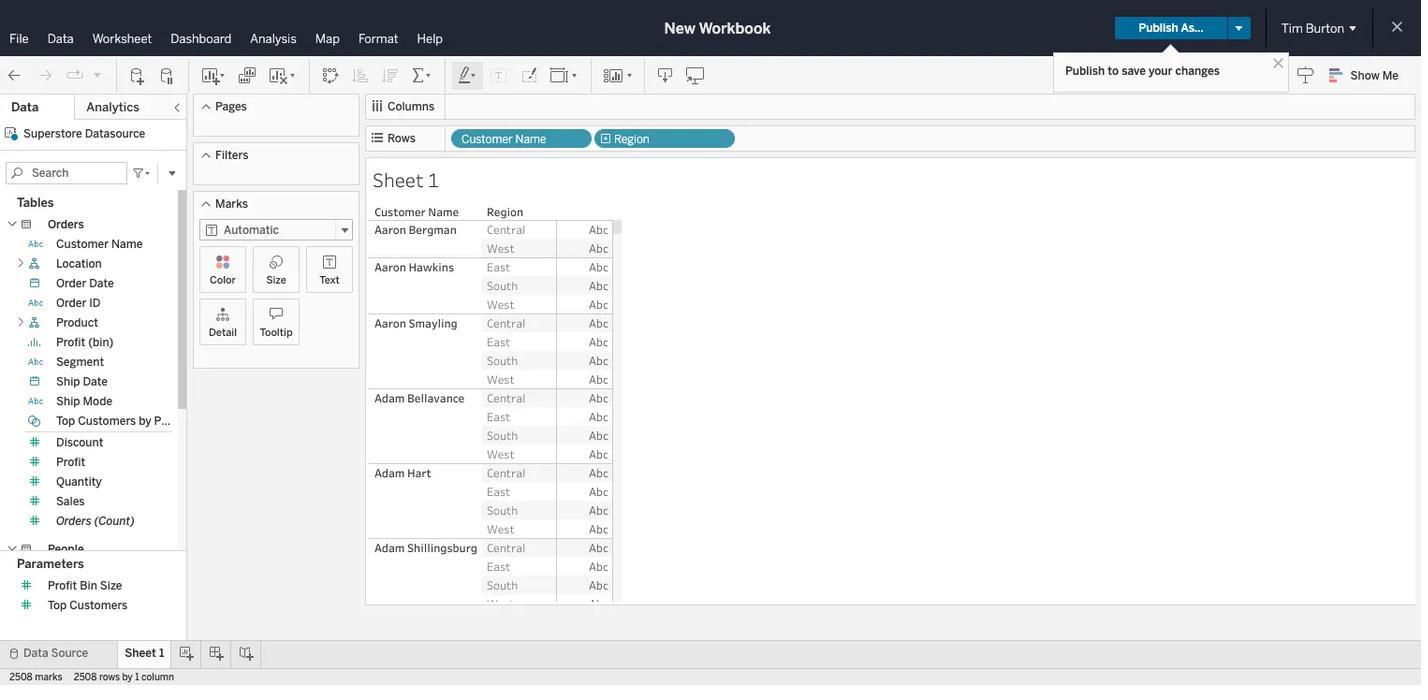 Task type: vqa. For each thing, say whether or not it's contained in the screenshot.
Sheet
yes



Task type: locate. For each thing, give the bounding box(es) containing it.
replay animation image up analytics
[[92, 69, 103, 80]]

sheet
[[373, 167, 424, 193], [125, 647, 156, 660]]

worksheet
[[92, 32, 152, 46]]

1 vertical spatial name
[[111, 238, 143, 251]]

1 vertical spatial by
[[122, 673, 133, 684]]

customer name down show labels image
[[462, 133, 547, 146]]

save
[[1122, 65, 1146, 78]]

1 horizontal spatial by
[[139, 415, 151, 428]]

1 horizontal spatial 2508
[[74, 673, 97, 684]]

1 order from the top
[[56, 277, 86, 290]]

replay animation image
[[66, 66, 84, 85], [92, 69, 103, 80]]

1 ship from the top
[[56, 376, 80, 389]]

workbook
[[699, 19, 771, 37]]

size right bin
[[100, 580, 122, 593]]

0 horizontal spatial size
[[100, 580, 122, 593]]

quantity
[[56, 476, 102, 489]]

1 vertical spatial ship
[[56, 395, 80, 408]]

size
[[266, 274, 286, 287], [100, 580, 122, 593]]

size up tooltip on the top left of page
[[266, 274, 286, 287]]

customers down bin
[[70, 600, 128, 613]]

2 ship from the top
[[56, 395, 80, 408]]

orders for orders (count)
[[56, 515, 92, 528]]

publish left to
[[1066, 65, 1106, 78]]

0 vertical spatial date
[[89, 277, 114, 290]]

customer name up location
[[56, 238, 143, 251]]

0 vertical spatial orders
[[48, 218, 84, 231]]

date up mode
[[83, 376, 108, 389]]

1 vertical spatial date
[[83, 376, 108, 389]]

rows
[[99, 673, 120, 684]]

2 horizontal spatial 1
[[428, 167, 439, 193]]

burton
[[1306, 21, 1345, 35]]

2508
[[9, 673, 33, 684], [74, 673, 97, 684]]

by
[[139, 415, 151, 428], [122, 673, 133, 684]]

publish
[[1139, 22, 1179, 35], [1066, 65, 1106, 78]]

tim burton
[[1282, 21, 1345, 35]]

undo image
[[6, 66, 24, 85]]

analytics
[[86, 100, 139, 114]]

sort ascending image
[[351, 66, 370, 85]]

1 2508 from the left
[[9, 673, 33, 684]]

customer
[[462, 133, 513, 146], [56, 238, 109, 251]]

customer up location
[[56, 238, 109, 251]]

ship down segment
[[56, 376, 80, 389]]

0 horizontal spatial sheet 1
[[125, 647, 164, 660]]

2 vertical spatial 1
[[135, 673, 139, 684]]

name down format workbook image
[[516, 133, 547, 146]]

text
[[320, 274, 340, 287]]

pages
[[215, 100, 247, 113]]

order date
[[56, 277, 114, 290]]

0 vertical spatial data
[[47, 32, 74, 46]]

1 up column
[[159, 647, 164, 660]]

top up discount
[[56, 415, 75, 428]]

sheet up 2508 rows by 1 column
[[125, 647, 156, 660]]

0 vertical spatial ship
[[56, 376, 80, 389]]

name
[[516, 133, 547, 146], [111, 238, 143, 251]]

marks
[[215, 198, 248, 211]]

customers for top customers
[[70, 600, 128, 613]]

2 vertical spatial data
[[23, 647, 48, 660]]

order up product
[[56, 297, 86, 310]]

id
[[89, 297, 101, 310]]

top
[[56, 415, 75, 428], [48, 600, 67, 613]]

file
[[9, 32, 29, 46]]

publish left as...
[[1139, 22, 1179, 35]]

date for order date
[[89, 277, 114, 290]]

product
[[56, 317, 98, 330]]

order up the order id
[[56, 277, 86, 290]]

marks. press enter to open the view data window.. use arrow keys to navigate data visualization elements. image
[[556, 220, 614, 686]]

1 down the columns
[[428, 167, 439, 193]]

1 left column
[[135, 673, 139, 684]]

ship
[[56, 376, 80, 389], [56, 395, 80, 408]]

2 order from the top
[[56, 297, 86, 310]]

0 horizontal spatial publish
[[1066, 65, 1106, 78]]

top customers
[[48, 600, 128, 613]]

customer down show labels image
[[462, 133, 513, 146]]

superstore
[[23, 127, 82, 141]]

0 vertical spatial order
[[56, 277, 86, 290]]

top for top customers by profit
[[56, 415, 75, 428]]

me
[[1383, 69, 1399, 82]]

data down undo icon
[[11, 100, 39, 114]]

1 vertical spatial order
[[56, 297, 86, 310]]

filters
[[215, 149, 249, 162]]

publish as... button
[[1116, 17, 1228, 39]]

2508 left rows
[[74, 673, 97, 684]]

replay animation image right redo icon
[[66, 66, 84, 85]]

1 horizontal spatial customer
[[462, 133, 513, 146]]

marks
[[35, 673, 62, 684]]

1 vertical spatial customer name
[[56, 238, 143, 251]]

1
[[428, 167, 439, 193], [159, 647, 164, 660], [135, 673, 139, 684]]

download image
[[657, 66, 675, 85]]

tim
[[1282, 21, 1304, 35]]

0 horizontal spatial name
[[111, 238, 143, 251]]

0 horizontal spatial by
[[122, 673, 133, 684]]

rows
[[388, 132, 416, 145]]

data up 2508 marks
[[23, 647, 48, 660]]

0 horizontal spatial customer name
[[56, 238, 143, 251]]

sheet down rows
[[373, 167, 424, 193]]

ship mode
[[56, 395, 113, 408]]

publish inside button
[[1139, 22, 1179, 35]]

highlight image
[[457, 66, 479, 85]]

(count)
[[94, 515, 135, 528]]

sheet 1 down rows
[[373, 167, 439, 193]]

2508 left marks
[[9, 673, 33, 684]]

people
[[48, 543, 84, 556]]

1 horizontal spatial name
[[516, 133, 547, 146]]

customers
[[78, 415, 136, 428], [70, 600, 128, 613]]

0 vertical spatial name
[[516, 133, 547, 146]]

date up id
[[89, 277, 114, 290]]

orders down the sales
[[56, 515, 92, 528]]

1 horizontal spatial 1
[[159, 647, 164, 660]]

new worksheet image
[[200, 66, 227, 85]]

customers for top customers by profit
[[78, 415, 136, 428]]

your
[[1149, 65, 1173, 78]]

2508 for 2508 marks
[[9, 673, 33, 684]]

1 vertical spatial 1
[[159, 647, 164, 660]]

date
[[89, 277, 114, 290], [83, 376, 108, 389]]

publish as...
[[1139, 22, 1204, 35]]

0 horizontal spatial sheet
[[125, 647, 156, 660]]

1 horizontal spatial customer name
[[462, 133, 547, 146]]

superstore datasource
[[23, 127, 145, 141]]

1 vertical spatial customers
[[70, 600, 128, 613]]

1 vertical spatial customer
[[56, 238, 109, 251]]

clear sheet image
[[268, 66, 298, 85]]

mode
[[83, 395, 113, 408]]

region
[[614, 133, 650, 146]]

1 horizontal spatial publish
[[1139, 22, 1179, 35]]

publish your workbook to edit in tableau desktop image
[[687, 66, 705, 85]]

1 horizontal spatial sheet 1
[[373, 167, 439, 193]]

0 horizontal spatial 2508
[[9, 673, 33, 684]]

top customers by profit
[[56, 415, 184, 428]]

data up redo icon
[[47, 32, 74, 46]]

orders
[[48, 218, 84, 231], [56, 515, 92, 528]]

top down profit bin size
[[48, 600, 67, 613]]

0 horizontal spatial 1
[[135, 673, 139, 684]]

data
[[47, 32, 74, 46], [11, 100, 39, 114], [23, 647, 48, 660]]

profit for profit bin size
[[48, 580, 77, 593]]

sheet 1
[[373, 167, 439, 193], [125, 647, 164, 660]]

customer name
[[462, 133, 547, 146], [56, 238, 143, 251]]

show
[[1351, 69, 1380, 82]]

orders down tables
[[48, 218, 84, 231]]

1 vertical spatial top
[[48, 600, 67, 613]]

collapse image
[[171, 102, 183, 113]]

ship for ship mode
[[56, 395, 80, 408]]

show/hide cards image
[[603, 66, 633, 85]]

order
[[56, 277, 86, 290], [56, 297, 86, 310]]

0 vertical spatial customer name
[[462, 133, 547, 146]]

1 vertical spatial sheet 1
[[125, 647, 164, 660]]

name up order date
[[111, 238, 143, 251]]

0 vertical spatial size
[[266, 274, 286, 287]]

0 vertical spatial sheet
[[373, 167, 424, 193]]

0 vertical spatial top
[[56, 415, 75, 428]]

fit image
[[550, 66, 580, 85]]

sort descending image
[[381, 66, 400, 85]]

profit
[[56, 336, 86, 349], [154, 415, 184, 428], [56, 456, 86, 469], [48, 580, 77, 593]]

by for 1
[[122, 673, 133, 684]]

ship down the ship date
[[56, 395, 80, 408]]

customers down mode
[[78, 415, 136, 428]]

2 2508 from the left
[[74, 673, 97, 684]]

0 vertical spatial publish
[[1139, 22, 1179, 35]]

source
[[51, 647, 88, 660]]

1 horizontal spatial sheet
[[373, 167, 424, 193]]

publish for publish as...
[[1139, 22, 1179, 35]]

1 vertical spatial sheet
[[125, 647, 156, 660]]

sheet 1 up column
[[125, 647, 164, 660]]

0 vertical spatial by
[[139, 415, 151, 428]]

1 vertical spatial publish
[[1066, 65, 1106, 78]]

format workbook image
[[520, 66, 539, 85]]

help
[[417, 32, 443, 46]]

format
[[359, 32, 399, 46]]

0 vertical spatial customers
[[78, 415, 136, 428]]

1 vertical spatial orders
[[56, 515, 92, 528]]



Task type: describe. For each thing, give the bounding box(es) containing it.
analysis
[[250, 32, 297, 46]]

discount
[[56, 437, 103, 450]]

order for order date
[[56, 277, 86, 290]]

order for order id
[[56, 297, 86, 310]]

bin
[[80, 580, 97, 593]]

by for profit
[[139, 415, 151, 428]]

ship for ship date
[[56, 376, 80, 389]]

detail
[[209, 327, 237, 339]]

redo image
[[36, 66, 54, 85]]

date for ship date
[[83, 376, 108, 389]]

1 horizontal spatial size
[[266, 274, 286, 287]]

profit for profit (bin)
[[56, 336, 86, 349]]

column
[[141, 673, 174, 684]]

1 horizontal spatial replay animation image
[[92, 69, 103, 80]]

parameters
[[17, 557, 84, 571]]

data source
[[23, 647, 88, 660]]

2508 marks
[[9, 673, 62, 684]]

show labels image
[[490, 66, 509, 85]]

location
[[56, 258, 102, 271]]

duplicate image
[[238, 66, 257, 85]]

new data source image
[[128, 66, 147, 85]]

publish to save your changes
[[1066, 65, 1221, 78]]

show me
[[1351, 69, 1399, 82]]

profit (bin)
[[56, 336, 114, 349]]

segment
[[56, 356, 104, 369]]

0 horizontal spatial customer
[[56, 238, 109, 251]]

profit bin size
[[48, 580, 122, 593]]

0 vertical spatial sheet 1
[[373, 167, 439, 193]]

data guide image
[[1297, 66, 1316, 84]]

0 vertical spatial 1
[[428, 167, 439, 193]]

1 vertical spatial size
[[100, 580, 122, 593]]

order id
[[56, 297, 101, 310]]

sales
[[56, 496, 85, 509]]

changes
[[1176, 65, 1221, 78]]

to
[[1108, 65, 1120, 78]]

orders for orders
[[48, 218, 84, 231]]

tables
[[17, 196, 54, 210]]

(bin)
[[88, 336, 114, 349]]

2508 for 2508 rows by 1 column
[[74, 673, 97, 684]]

color
[[210, 274, 236, 287]]

datasource
[[85, 127, 145, 141]]

map
[[315, 32, 340, 46]]

pause auto updates image
[[158, 66, 177, 85]]

show me button
[[1321, 61, 1416, 90]]

columns
[[388, 100, 435, 113]]

1 vertical spatial data
[[11, 100, 39, 114]]

tooltip
[[260, 327, 293, 339]]

ship date
[[56, 376, 108, 389]]

totals image
[[411, 66, 434, 85]]

top for top customers
[[48, 600, 67, 613]]

new workbook
[[665, 19, 771, 37]]

publish for publish to save your changes
[[1066, 65, 1106, 78]]

close image
[[1270, 54, 1288, 72]]

as...
[[1182, 22, 1204, 35]]

Search text field
[[6, 162, 127, 185]]

swap rows and columns image
[[321, 66, 340, 85]]

orders (count)
[[56, 515, 135, 528]]

dashboard
[[171, 32, 232, 46]]

0 horizontal spatial replay animation image
[[66, 66, 84, 85]]

profit for profit
[[56, 456, 86, 469]]

new
[[665, 19, 696, 37]]

2508 rows by 1 column
[[74, 673, 174, 684]]

0 vertical spatial customer
[[462, 133, 513, 146]]



